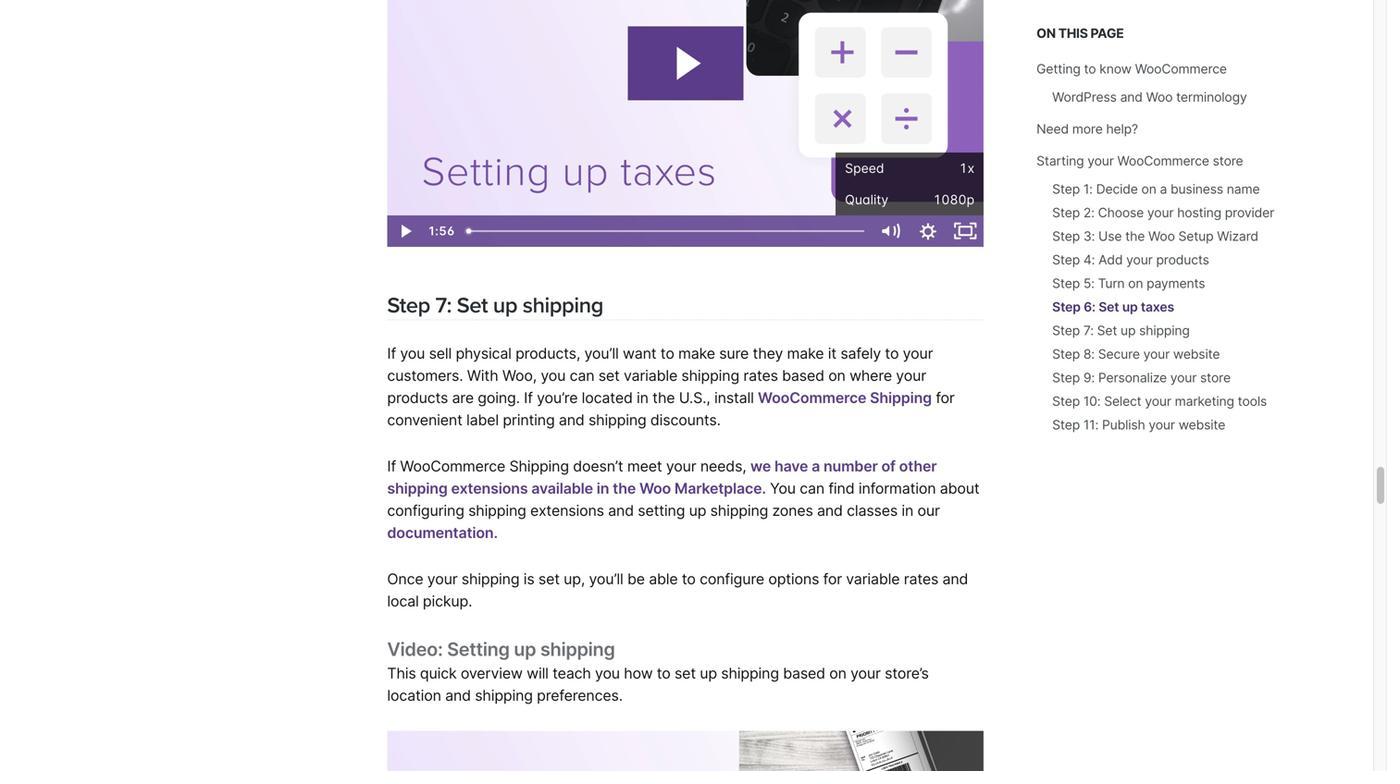 Task type: vqa. For each thing, say whether or not it's contained in the screenshot.
Search image
no



Task type: locate. For each thing, give the bounding box(es) containing it.
1 horizontal spatial products
[[1156, 252, 1209, 268]]

extensions inside we have a number of other shipping extensions available in the woo marketplace.
[[451, 480, 528, 498]]

you'll left "want"
[[584, 345, 619, 363]]

1 horizontal spatial set
[[599, 367, 620, 385]]

website down marketing
[[1179, 417, 1226, 433]]

1 vertical spatial if
[[524, 389, 533, 407]]

2 vertical spatial if
[[387, 458, 396, 476]]

you're
[[537, 389, 578, 407]]

if woocommerce shipping doesn't meet your needs,
[[387, 458, 750, 476]]

to right how
[[657, 665, 671, 683]]

for right 'options'
[[823, 571, 842, 589]]

shipping inside we have a number of other shipping extensions available in the woo marketplace.
[[387, 480, 448, 498]]

you'll inside if you sell physical products, you'll want to make sure they make it safely to your customers. with woo, you can set variable shipping rates based on where your products are going. if you're located in the u.s., install
[[584, 345, 619, 363]]

0 horizontal spatial set
[[539, 571, 560, 589]]

your inside 'video: setting up shipping this quick overview will teach you how to set up shipping based on your store's location and shipping preferences.'
[[851, 665, 881, 683]]

your up marketing
[[1171, 370, 1197, 386]]

video element
[[387, 0, 984, 247], [387, 731, 984, 772]]

your left store's
[[851, 665, 881, 683]]

0 horizontal spatial in
[[597, 480, 609, 498]]

located
[[582, 389, 633, 407]]

name
[[1227, 181, 1260, 197]]

0 horizontal spatial can
[[570, 367, 595, 385]]

shipping down the where
[[870, 389, 932, 407]]

up up physical at the top of the page
[[493, 292, 517, 319]]

sure
[[719, 345, 749, 363]]

1 vertical spatial in
[[597, 480, 609, 498]]

to left know
[[1084, 61, 1096, 77]]

1 vertical spatial can
[[800, 480, 825, 498]]

make
[[678, 345, 715, 363], [787, 345, 824, 363]]

shipping
[[523, 292, 603, 319], [1139, 323, 1190, 339], [682, 367, 740, 385], [589, 412, 647, 430], [387, 480, 448, 498], [468, 502, 526, 520], [710, 502, 768, 520], [462, 571, 520, 589], [540, 639, 615, 661], [721, 665, 779, 683], [475, 687, 533, 705]]

1 vertical spatial variable
[[846, 571, 900, 589]]

variable down "want"
[[624, 367, 678, 385]]

you inside 'video: setting up shipping this quick overview will teach you how to set up shipping based on your store's location and shipping preferences.'
[[595, 665, 620, 683]]

extensions down available
[[530, 502, 604, 520]]

to inside 'video: setting up shipping this quick overview will teach you how to set up shipping based on your store's location and shipping preferences.'
[[657, 665, 671, 683]]

number
[[824, 458, 878, 476]]

for
[[936, 389, 955, 407], [823, 571, 842, 589]]

0 horizontal spatial the
[[613, 480, 636, 498]]

woo down getting to know woocommerce "link"
[[1146, 89, 1173, 105]]

1 horizontal spatial make
[[787, 345, 824, 363]]

can up the you're
[[570, 367, 595, 385]]

0 vertical spatial rates
[[744, 367, 778, 385]]

variable down the classes
[[846, 571, 900, 589]]

0 horizontal spatial a
[[812, 458, 820, 476]]

you left how
[[595, 665, 620, 683]]

3:
[[1084, 229, 1095, 244]]

getting to know woocommerce link
[[1037, 61, 1227, 77]]

options
[[768, 571, 819, 589]]

they
[[753, 345, 783, 363]]

1 vertical spatial step 7: set up shipping link
[[1052, 323, 1190, 339]]

your down step 10: select your marketing tools link
[[1149, 417, 1175, 433]]

the left u.s.,
[[653, 389, 675, 407]]

set inside if you sell physical products, you'll want to make sure they make it safely to your customers. with woo, you can set variable shipping rates based on where your products are going. if you're located in the u.s., install
[[599, 367, 620, 385]]

0 vertical spatial in
[[637, 389, 649, 407]]

extensions up documentation.
[[451, 480, 528, 498]]

0 vertical spatial set
[[599, 367, 620, 385]]

you'll left be
[[589, 571, 623, 589]]

step left 6:
[[1052, 299, 1081, 315]]

once
[[387, 571, 423, 589]]

products inside if you sell physical products, you'll want to make sure they make it safely to your customers. with woo, you can set variable shipping rates based on where your products are going. if you're located in the u.s., install
[[387, 389, 448, 407]]

1 vertical spatial woo
[[1149, 229, 1175, 244]]

1 vertical spatial 7:
[[1084, 323, 1094, 339]]

1080p
[[933, 192, 975, 208]]

for inside once your shipping is set up, you'll be able to configure options for variable rates and local pickup.
[[823, 571, 842, 589]]

needs,
[[700, 458, 746, 476]]

convenient
[[387, 412, 463, 430]]

if for woocommerce
[[387, 458, 396, 476]]

can
[[570, 367, 595, 385], [800, 480, 825, 498]]

we
[[750, 458, 771, 476]]

0 vertical spatial for
[[936, 389, 955, 407]]

and inside 'video: setting up shipping this quick overview will teach you how to set up shipping based on your store's location and shipping preferences.'
[[445, 687, 471, 705]]

2 horizontal spatial the
[[1126, 229, 1145, 244]]

extensions
[[451, 480, 528, 498], [530, 502, 604, 520]]

step left 11:
[[1052, 417, 1080, 433]]

0 vertical spatial shipping
[[870, 389, 932, 407]]

personalize
[[1098, 370, 1167, 386]]

if up the printing
[[524, 389, 533, 407]]

on inside if you sell physical products, you'll want to make sure they make it safely to your customers. with woo, you can set variable shipping rates based on where your products are going. if you're located in the u.s., install
[[829, 367, 846, 385]]

0 horizontal spatial for
[[823, 571, 842, 589]]

hosting
[[1177, 205, 1222, 221]]

products
[[1156, 252, 1209, 268], [387, 389, 448, 407]]

step left '3:'
[[1052, 229, 1080, 244]]

you'll inside once your shipping is set up, you'll be able to configure options for variable rates and local pickup.
[[589, 571, 623, 589]]

2 horizontal spatial set
[[675, 665, 696, 683]]

label
[[467, 412, 499, 430]]

1 horizontal spatial for
[[936, 389, 955, 407]]

2 vertical spatial the
[[613, 480, 636, 498]]

1 horizontal spatial can
[[800, 480, 825, 498]]

are
[[452, 389, 474, 407]]

on down it
[[829, 367, 846, 385]]

set right is
[[539, 571, 560, 589]]

1 vertical spatial set
[[539, 571, 560, 589]]

1 vertical spatial extensions
[[530, 502, 604, 520]]

step 1: decide on a business name step 2: choose your hosting provider step 3: use the woo setup wizard step 4: add your products step 5: turn on payments step 6: set up taxes step 7: set up shipping step 8: secure your website step 9: personalize your store step 10: select your marketing tools step 11: publish your website
[[1052, 181, 1275, 433]]

step left 2:
[[1052, 205, 1080, 221]]

will
[[527, 665, 549, 683]]

1 vertical spatial a
[[812, 458, 820, 476]]

based inside 'video: setting up shipping this quick overview will teach you how to set up shipping based on your store's location and shipping preferences.'
[[783, 665, 826, 683]]

based
[[782, 367, 825, 385], [783, 665, 826, 683]]

tools
[[1238, 394, 1267, 410]]

website up marketing
[[1173, 347, 1220, 362]]

1 horizontal spatial you
[[541, 367, 566, 385]]

more
[[1072, 121, 1103, 137]]

video: setting up shipping this quick overview will teach you how to set up shipping based on your store's location and shipping preferences.
[[387, 639, 929, 705]]

1 horizontal spatial the
[[653, 389, 675, 407]]

0 vertical spatial products
[[1156, 252, 1209, 268]]

on down step 4: add your products link
[[1128, 276, 1143, 292]]

your up 1:
[[1088, 153, 1114, 169]]

if up "customers."
[[387, 345, 396, 363]]

the up step 4: add your products link
[[1126, 229, 1145, 244]]

step 1: decide on a business name link
[[1052, 181, 1260, 197]]

your right the where
[[896, 367, 926, 385]]

1 vertical spatial video element
[[387, 731, 984, 772]]

your up step 5: turn on payments link
[[1127, 252, 1153, 268]]

in inside if you sell physical products, you'll want to make sure they make it safely to your customers. with woo, you can set variable shipping rates based on where your products are going. if you're located in the u.s., install
[[637, 389, 649, 407]]

1 horizontal spatial 7:
[[1084, 323, 1094, 339]]

shipping inside if you sell physical products, you'll want to make sure they make it safely to your customers. with woo, you can set variable shipping rates based on where your products are going. if you're located in the u.s., install
[[682, 367, 740, 385]]

1 vertical spatial rates
[[904, 571, 939, 589]]

step 10: select your marketing tools link
[[1052, 394, 1267, 410]]

step 2: choose your hosting provider link
[[1052, 205, 1275, 221]]

store up name
[[1213, 153, 1243, 169]]

to
[[1084, 61, 1096, 77], [661, 345, 674, 363], [885, 345, 899, 363], [682, 571, 696, 589], [657, 665, 671, 683]]

0 vertical spatial if
[[387, 345, 396, 363]]

1 horizontal spatial rates
[[904, 571, 939, 589]]

speed
[[845, 161, 884, 176]]

0 horizontal spatial step 7: set up shipping link
[[387, 292, 603, 319]]

shipping up available
[[509, 458, 569, 476]]

to right able at the bottom
[[682, 571, 696, 589]]

2 vertical spatial set
[[675, 665, 696, 683]]

2 vertical spatial woo
[[639, 480, 671, 498]]

7: up 8:
[[1084, 323, 1094, 339]]

woocommerce
[[1135, 61, 1227, 77], [1118, 153, 1210, 169], [758, 389, 867, 407], [400, 458, 505, 476]]

extensions inside 'you can find information about configuring shipping extensions and setting up shipping zones and classes in our documentation.'
[[530, 502, 604, 520]]

7: inside 'step 1: decide on a business name step 2: choose your hosting provider step 3: use the woo setup wizard step 4: add your products step 5: turn on payments step 6: set up taxes step 7: set up shipping step 8: secure your website step 9: personalize your store step 10: select your marketing tools step 11: publish your website'
[[1084, 323, 1094, 339]]

your
[[1088, 153, 1114, 169], [1148, 205, 1174, 221], [1127, 252, 1153, 268], [903, 345, 933, 363], [1144, 347, 1170, 362], [896, 367, 926, 385], [1171, 370, 1197, 386], [1145, 394, 1172, 410], [1149, 417, 1175, 433], [666, 458, 696, 476], [427, 571, 458, 589], [851, 665, 881, 683]]

0 vertical spatial store
[[1213, 153, 1243, 169]]

1 vertical spatial store
[[1200, 370, 1231, 386]]

1x
[[959, 161, 975, 176]]

products inside 'step 1: decide on a business name step 2: choose your hosting provider step 3: use the woo setup wizard step 4: add your products step 5: turn on payments step 6: set up taxes step 7: set up shipping step 8: secure your website step 9: personalize your store step 10: select your marketing tools step 11: publish your website'
[[1156, 252, 1209, 268]]

products,
[[516, 345, 580, 363]]

woo down step 2: choose your hosting provider link
[[1149, 229, 1175, 244]]

for up other
[[936, 389, 955, 407]]

have
[[775, 458, 808, 476]]

products up payments
[[1156, 252, 1209, 268]]

0 vertical spatial you'll
[[584, 345, 619, 363]]

on inside 'video: setting up shipping this quick overview will teach you how to set up shipping based on your store's location and shipping preferences.'
[[830, 665, 847, 683]]

make left it
[[787, 345, 824, 363]]

0 vertical spatial a
[[1160, 181, 1167, 197]]

shipping
[[870, 389, 932, 407], [509, 458, 569, 476]]

and down the quick
[[445, 687, 471, 705]]

and down the you're
[[559, 412, 585, 430]]

1 vertical spatial shipping
[[509, 458, 569, 476]]

the
[[1126, 229, 1145, 244], [653, 389, 675, 407], [613, 480, 636, 498]]

once your shipping is set up, you'll be able to configure options for variable rates and local pickup.
[[387, 571, 968, 611]]

the inside we have a number of other shipping extensions available in the woo marketplace.
[[613, 480, 636, 498]]

0 horizontal spatial rates
[[744, 367, 778, 385]]

terminology
[[1176, 89, 1247, 105]]

1 horizontal spatial in
[[637, 389, 649, 407]]

other
[[899, 458, 937, 476]]

1 horizontal spatial variable
[[846, 571, 900, 589]]

make left sure
[[678, 345, 715, 363]]

7: up sell
[[435, 292, 452, 319]]

up down marketplace.
[[689, 502, 706, 520]]

2 vertical spatial you
[[595, 665, 620, 683]]

setting up taxes video image
[[387, 0, 984, 247], [387, 0, 984, 247]]

in left our
[[902, 502, 914, 520]]

set right how
[[675, 665, 696, 683]]

9:
[[1084, 370, 1095, 386]]

woo up setting on the bottom of page
[[639, 480, 671, 498]]

pickup.
[[423, 593, 472, 611]]

0 vertical spatial based
[[782, 367, 825, 385]]

on left store's
[[830, 665, 847, 683]]

0 vertical spatial extensions
[[451, 480, 528, 498]]

a right have
[[812, 458, 820, 476]]

to right "want"
[[661, 345, 674, 363]]

your up pickup.
[[427, 571, 458, 589]]

step up sell
[[387, 292, 430, 319]]

the down meet
[[613, 480, 636, 498]]

2 vertical spatial in
[[902, 502, 914, 520]]

documentation.
[[387, 524, 498, 542]]

step
[[1052, 181, 1080, 197], [1052, 205, 1080, 221], [1052, 229, 1080, 244], [1052, 252, 1080, 268], [1052, 276, 1080, 292], [387, 292, 430, 319], [1052, 299, 1081, 315], [1052, 323, 1080, 339], [1052, 347, 1080, 362], [1052, 370, 1080, 386], [1052, 394, 1080, 410], [1052, 417, 1080, 433]]

you up the you're
[[541, 367, 566, 385]]

set up "located"
[[599, 367, 620, 385]]

0 vertical spatial the
[[1126, 229, 1145, 244]]

0 horizontal spatial extensions
[[451, 480, 528, 498]]

step 4: add your products link
[[1052, 252, 1209, 268]]

2 horizontal spatial you
[[595, 665, 620, 683]]

woocommerce up step 1: decide on a business name link
[[1118, 153, 1210, 169]]

1 horizontal spatial a
[[1160, 181, 1167, 197]]

video:
[[387, 639, 443, 661]]

shipping inside once your shipping is set up, you'll be able to configure options for variable rates and local pickup.
[[462, 571, 520, 589]]

setting up shipping video image
[[387, 731, 984, 772], [387, 731, 984, 772]]

1 vertical spatial the
[[653, 389, 675, 407]]

rates down they
[[744, 367, 778, 385]]

0 horizontal spatial you
[[400, 345, 425, 363]]

and down about at right bottom
[[943, 571, 968, 589]]

rates down our
[[904, 571, 939, 589]]

1 horizontal spatial extensions
[[530, 502, 604, 520]]

4:
[[1084, 252, 1095, 268]]

0 horizontal spatial products
[[387, 389, 448, 407]]

need
[[1037, 121, 1069, 137]]

you up "customers."
[[400, 345, 425, 363]]

1 horizontal spatial shipping
[[870, 389, 932, 407]]

1 vertical spatial you'll
[[589, 571, 623, 589]]

how
[[624, 665, 653, 683]]

1 vertical spatial for
[[823, 571, 842, 589]]

0 vertical spatial video element
[[387, 0, 984, 247]]

in right "located"
[[637, 389, 649, 407]]

if up configuring
[[387, 458, 396, 476]]

store
[[1213, 153, 1243, 169], [1200, 370, 1231, 386]]

1 vertical spatial products
[[387, 389, 448, 407]]

woocommerce up terminology in the top of the page
[[1135, 61, 1227, 77]]

this
[[387, 665, 416, 683]]

step 7: set up shipping link up secure
[[1052, 323, 1190, 339]]

where
[[850, 367, 892, 385]]

0 horizontal spatial make
[[678, 345, 715, 363]]

0 horizontal spatial variable
[[624, 367, 678, 385]]

1 make from the left
[[678, 345, 715, 363]]

setting
[[447, 639, 510, 661]]

can right the you
[[800, 480, 825, 498]]

0 vertical spatial can
[[570, 367, 595, 385]]

based inside if you sell physical products, you'll want to make sure they make it safely to your customers. with woo, you can set variable shipping rates based on where your products are going. if you're located in the u.s., install
[[782, 367, 825, 385]]

up,
[[564, 571, 585, 589]]

store up marketing
[[1200, 370, 1231, 386]]

a up step 2: choose your hosting provider link
[[1160, 181, 1167, 197]]

safely
[[841, 345, 881, 363]]

choose
[[1098, 205, 1144, 221]]

documentation. link
[[387, 524, 498, 542]]

available
[[531, 480, 593, 498]]

set up physical at the top of the page
[[457, 292, 488, 319]]

extensions for available
[[451, 480, 528, 498]]

you'll
[[584, 345, 619, 363], [589, 571, 623, 589]]

your inside once your shipping is set up, you'll be able to configure options for variable rates and local pickup.
[[427, 571, 458, 589]]

1 vertical spatial based
[[783, 665, 826, 683]]

step 7: set up shipping link up physical at the top of the page
[[387, 292, 603, 319]]

classes
[[847, 502, 898, 520]]

page
[[1091, 25, 1124, 41]]

we have a number of other shipping extensions available in the woo marketplace. link
[[387, 458, 937, 498]]

0 horizontal spatial 7:
[[435, 292, 452, 319]]

add
[[1099, 252, 1123, 268]]

1 horizontal spatial step 7: set up shipping link
[[1052, 323, 1190, 339]]

in inside we have a number of other shipping extensions available in the woo marketplace.
[[597, 480, 609, 498]]

2 horizontal spatial in
[[902, 502, 914, 520]]

5:
[[1084, 276, 1095, 292]]

configure
[[700, 571, 764, 589]]

be
[[627, 571, 645, 589]]

in down doesn't
[[597, 480, 609, 498]]

a
[[1160, 181, 1167, 197], [812, 458, 820, 476]]

0 vertical spatial variable
[[624, 367, 678, 385]]

products up convenient
[[387, 389, 448, 407]]



Task type: describe. For each thing, give the bounding box(es) containing it.
step 7: set up shipping
[[387, 292, 603, 319]]

can inside if you sell physical products, you'll want to make sure they make it safely to your customers. with woo, you can set variable shipping rates based on where your products are going. if you're located in the u.s., install
[[570, 367, 595, 385]]

up up will
[[514, 639, 536, 661]]

set inside once your shipping is set up, you'll be able to configure options for variable rates and local pickup.
[[539, 571, 560, 589]]

getting
[[1037, 61, 1081, 77]]

we have a number of other shipping extensions available in the woo marketplace.
[[387, 458, 937, 498]]

woo,
[[502, 367, 537, 385]]

step left 1:
[[1052, 181, 1080, 197]]

physical
[[456, 345, 512, 363]]

step 6: set up taxes link
[[1052, 299, 1174, 315]]

teach
[[553, 665, 591, 683]]

step 3: use the woo setup wizard link
[[1052, 229, 1259, 244]]

select
[[1104, 394, 1142, 410]]

location
[[387, 687, 441, 705]]

configuring
[[387, 502, 464, 520]]

store's
[[885, 665, 929, 683]]

if you sell physical products, you'll want to make sure they make it safely to your customers. with woo, you can set variable shipping rates based on where your products are going. if you're located in the u.s., install
[[387, 345, 933, 407]]

with
[[467, 367, 498, 385]]

starting
[[1037, 153, 1084, 169]]

you can find information about configuring shipping extensions and setting up shipping zones and classes in our documentation.
[[387, 480, 980, 542]]

woocommerce shipping link
[[758, 389, 932, 407]]

taxes
[[1141, 299, 1174, 315]]

help?
[[1106, 121, 1138, 137]]

able
[[649, 571, 678, 589]]

woocommerce up configuring
[[400, 458, 505, 476]]

local
[[387, 593, 419, 611]]

setting
[[638, 502, 685, 520]]

11:
[[1084, 417, 1099, 433]]

rates inside once your shipping is set up, you'll be able to configure options for variable rates and local pickup.
[[904, 571, 939, 589]]

install
[[715, 389, 754, 407]]

0 vertical spatial website
[[1173, 347, 1220, 362]]

preferences.
[[537, 687, 623, 705]]

doesn't
[[573, 458, 623, 476]]

and left setting on the bottom of page
[[608, 502, 634, 520]]

on up step 2: choose your hosting provider link
[[1142, 181, 1157, 197]]

woocommerce shipping
[[758, 389, 932, 407]]

0 vertical spatial step 7: set up shipping link
[[387, 292, 603, 319]]

of
[[882, 458, 896, 476]]

0 vertical spatial woo
[[1146, 89, 1173, 105]]

and inside once your shipping is set up, you'll be able to configure options for variable rates and local pickup.
[[943, 571, 968, 589]]

and inside 'for convenient label printing and shipping discounts.'
[[559, 412, 585, 430]]

variable inside if you sell physical products, you'll want to make sure they make it safely to your customers. with woo, you can set variable shipping rates based on where your products are going. if you're located in the u.s., install
[[624, 367, 678, 385]]

for inside 'for convenient label printing and shipping discounts.'
[[936, 389, 955, 407]]

woo inside 'step 1: decide on a business name step 2: choose your hosting provider step 3: use the woo setup wizard step 4: add your products step 5: turn on payments step 6: set up taxes step 7: set up shipping step 8: secure your website step 9: personalize your store step 10: select your marketing tools step 11: publish your website'
[[1149, 229, 1175, 244]]

is
[[524, 571, 535, 589]]

use
[[1099, 229, 1122, 244]]

a inside we have a number of other shipping extensions available in the woo marketplace.
[[812, 458, 820, 476]]

up down step 5: turn on payments link
[[1122, 299, 1138, 315]]

business
[[1171, 181, 1224, 197]]

if for you
[[387, 345, 396, 363]]

wizard
[[1217, 229, 1259, 244]]

need more help?
[[1037, 121, 1138, 137]]

woo inside we have a number of other shipping extensions available in the woo marketplace.
[[639, 480, 671, 498]]

and down find
[[817, 502, 843, 520]]

extensions for and
[[530, 502, 604, 520]]

decide
[[1096, 181, 1138, 197]]

step 8: secure your website link
[[1052, 347, 1220, 362]]

1 video element from the top
[[387, 0, 984, 247]]

0 vertical spatial you
[[400, 345, 425, 363]]

the inside if you sell physical products, you'll want to make sure they make it safely to your customers. with woo, you can set variable shipping rates based on where your products are going. if you're located in the u.s., install
[[653, 389, 675, 407]]

zones
[[772, 502, 813, 520]]

wordpress and woo terminology link
[[1052, 89, 1247, 105]]

need more help? link
[[1037, 121, 1138, 137]]

marketplace.
[[675, 480, 766, 498]]

quality
[[845, 192, 889, 208]]

2 video element from the top
[[387, 731, 984, 772]]

2:
[[1084, 205, 1095, 221]]

and down getting to know woocommerce "link"
[[1120, 89, 1143, 105]]

the inside 'step 1: decide on a business name step 2: choose your hosting provider step 3: use the woo setup wizard step 4: add your products step 5: turn on payments step 6: set up taxes step 7: set up shipping step 8: secure your website step 9: personalize your store step 10: select your marketing tools step 11: publish your website'
[[1126, 229, 1145, 244]]

0 horizontal spatial shipping
[[509, 458, 569, 476]]

overview
[[461, 665, 523, 683]]

your down step 1: decide on a business name link
[[1148, 205, 1174, 221]]

provider
[[1225, 205, 1275, 221]]

shipping inside 'for convenient label printing and shipping discounts.'
[[589, 412, 647, 430]]

your right meet
[[666, 458, 696, 476]]

to up the where
[[885, 345, 899, 363]]

wordpress
[[1052, 89, 1117, 105]]

can inside 'you can find information about configuring shipping extensions and setting up shipping zones and classes in our documentation.'
[[800, 480, 825, 498]]

1 vertical spatial website
[[1179, 417, 1226, 433]]

our
[[918, 502, 940, 520]]

setup
[[1179, 229, 1214, 244]]

step down step 6: set up taxes link
[[1052, 323, 1080, 339]]

step 5: turn on payments link
[[1052, 276, 1205, 292]]

to inside once your shipping is set up, you'll be able to configure options for variable rates and local pickup.
[[682, 571, 696, 589]]

rates inside if you sell physical products, you'll want to make sure they make it safely to your customers. with woo, you can set variable shipping rates based on where your products are going. if you're located in the u.s., install
[[744, 367, 778, 385]]

turn
[[1098, 276, 1125, 292]]

1:
[[1084, 181, 1093, 197]]

u.s.,
[[679, 389, 711, 407]]

step left 5:
[[1052, 276, 1080, 292]]

set right 6:
[[1099, 299, 1119, 315]]

your right safely
[[903, 345, 933, 363]]

marketing
[[1175, 394, 1235, 410]]

on this page
[[1037, 25, 1124, 41]]

woocommerce down it
[[758, 389, 867, 407]]

store inside 'step 1: decide on a business name step 2: choose your hosting provider step 3: use the woo setup wizard step 4: add your products step 5: turn on payments step 6: set up taxes step 7: set up shipping step 8: secure your website step 9: personalize your store step 10: select your marketing tools step 11: publish your website'
[[1200, 370, 1231, 386]]

step left the 9:
[[1052, 370, 1080, 386]]

your down step 9: personalize your store link
[[1145, 394, 1172, 410]]

1 vertical spatial you
[[541, 367, 566, 385]]

meet
[[627, 458, 662, 476]]

sell
[[429, 345, 452, 363]]

customers.
[[387, 367, 463, 385]]

it
[[828, 345, 837, 363]]

set inside 'video: setting up shipping this quick overview will teach you how to set up shipping based on your store's location and shipping preferences.'
[[675, 665, 696, 683]]

quick
[[420, 665, 457, 683]]

in inside 'you can find information about configuring shipping extensions and setting up shipping zones and classes in our documentation.'
[[902, 502, 914, 520]]

step 11: publish your website link
[[1052, 417, 1226, 433]]

find
[[829, 480, 855, 498]]

2 make from the left
[[787, 345, 824, 363]]

set down step 6: set up taxes link
[[1097, 323, 1117, 339]]

up up step 8: secure your website link
[[1121, 323, 1136, 339]]

step left 10:
[[1052, 394, 1080, 410]]

this
[[1059, 25, 1088, 41]]

on
[[1037, 25, 1056, 41]]

shipping inside 'step 1: decide on a business name step 2: choose your hosting provider step 3: use the woo setup wizard step 4: add your products step 5: turn on payments step 6: set up taxes step 7: set up shipping step 8: secure your website step 9: personalize your store step 10: select your marketing tools step 11: publish your website'
[[1139, 323, 1190, 339]]

secure
[[1098, 347, 1140, 362]]

10:
[[1084, 394, 1101, 410]]

wordpress and woo terminology
[[1052, 89, 1247, 105]]

your up step 9: personalize your store link
[[1144, 347, 1170, 362]]

0 vertical spatial 7:
[[435, 292, 452, 319]]

you
[[770, 480, 796, 498]]

a inside 'step 1: decide on a business name step 2: choose your hosting provider step 3: use the woo setup wizard step 4: add your products step 5: turn on payments step 6: set up taxes step 7: set up shipping step 8: secure your website step 9: personalize your store step 10: select your marketing tools step 11: publish your website'
[[1160, 181, 1167, 197]]

8:
[[1084, 347, 1095, 362]]

up inside 'you can find information about configuring shipping extensions and setting up shipping zones and classes in our documentation.'
[[689, 502, 706, 520]]

up right how
[[700, 665, 717, 683]]

variable inside once your shipping is set up, you'll be able to configure options for variable rates and local pickup.
[[846, 571, 900, 589]]

know
[[1100, 61, 1132, 77]]

step left 4:
[[1052, 252, 1080, 268]]

starting your woocommerce store
[[1037, 153, 1243, 169]]

step left 8:
[[1052, 347, 1080, 362]]



